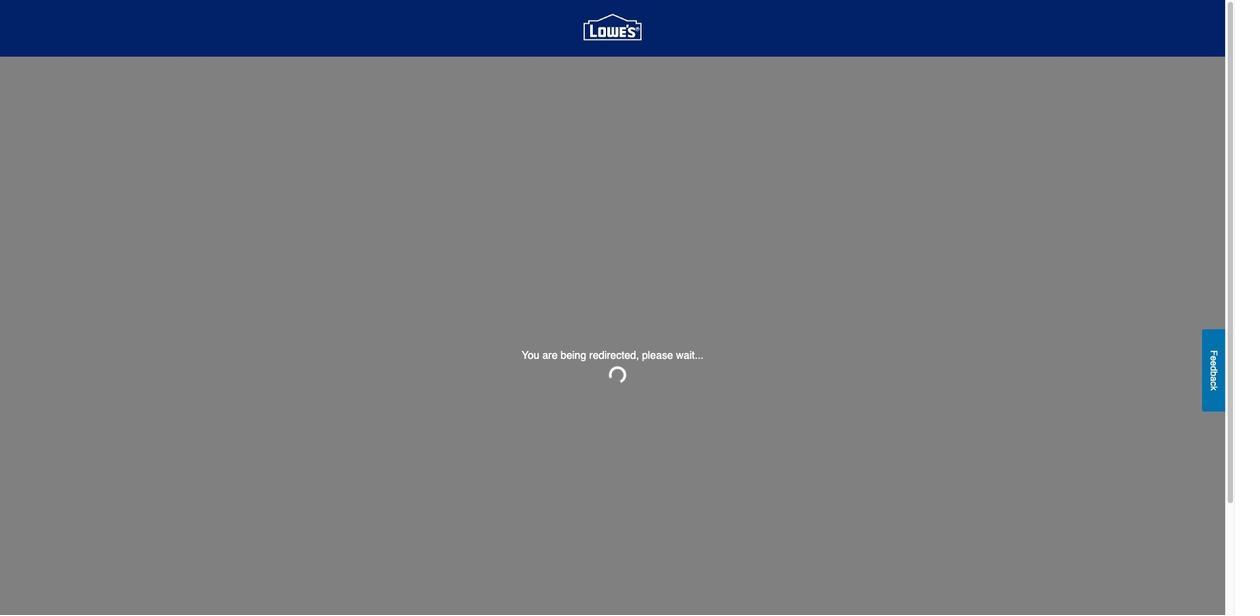 Task type: vqa. For each thing, say whether or not it's contained in the screenshot.
Heating & Cooling link to the left
no



Task type: locate. For each thing, give the bounding box(es) containing it.
main content
[[0, 57, 1226, 616]]



Task type: describe. For each thing, give the bounding box(es) containing it.
lowe's home improvement logo image
[[584, 0, 642, 57]]



